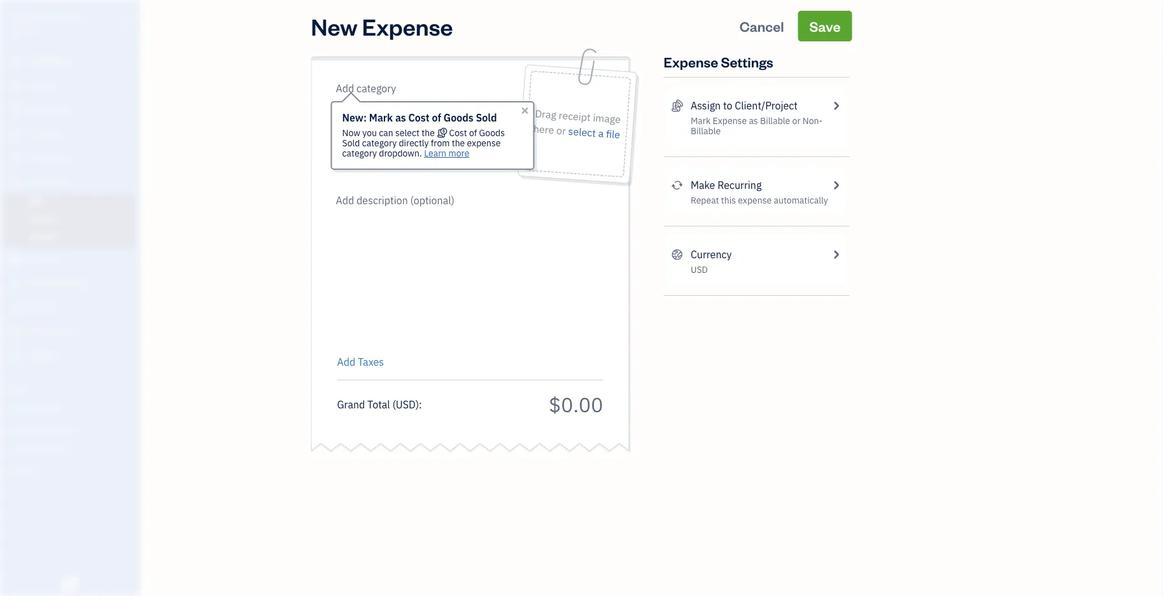 Task type: locate. For each thing, give the bounding box(es) containing it.
category down date in mm/dd/yyyy format text field
[[362, 137, 397, 149]]

category down now
[[342, 147, 377, 159]]

here
[[533, 122, 555, 137]]

1 vertical spatial usd
[[396, 398, 416, 412]]

select
[[568, 125, 597, 140], [396, 127, 420, 139]]

1 vertical spatial sold
[[342, 137, 360, 149]]

repeat
[[691, 195, 720, 206]]

0 horizontal spatial of
[[432, 111, 441, 125]]

expense settings
[[664, 53, 774, 71]]

expense right from
[[467, 137, 501, 149]]

or left non-
[[793, 115, 801, 127]]

1 vertical spatial chevronright image
[[831, 178, 842, 193]]

new expense
[[311, 11, 453, 41]]

cancel button
[[729, 11, 796, 41]]

taxes
[[358, 356, 384, 369]]

1 horizontal spatial select
[[568, 125, 597, 140]]

goods inside cost of goods sold category directly from the expense category dropdown.
[[479, 127, 505, 139]]

usd right total
[[396, 398, 416, 412]]

team members image
[[10, 403, 136, 413]]

cost up more at the top
[[449, 127, 467, 139]]

1 chevronright image from the top
[[831, 98, 842, 113]]

sold
[[476, 111, 497, 125], [342, 137, 360, 149]]

expense image
[[8, 176, 24, 189]]

assign
[[691, 99, 721, 112]]

0 vertical spatial expense
[[362, 11, 453, 41]]

or inside drag receipt image here or
[[556, 124, 567, 138]]

or right here
[[556, 124, 567, 138]]

1 horizontal spatial mark
[[691, 115, 711, 127]]

goods left here
[[479, 127, 505, 139]]

save
[[810, 17, 841, 35]]

0 vertical spatial expense
[[467, 137, 501, 149]]

of up from
[[432, 111, 441, 125]]

1 horizontal spatial as
[[749, 115, 758, 127]]

to
[[724, 99, 733, 112]]

1 horizontal spatial cost
[[449, 127, 467, 139]]

grand total ( usd ):
[[337, 398, 422, 412]]

as down the assign to client/project at top right
[[749, 115, 758, 127]]

new:
[[342, 111, 367, 125]]

expense for mark expense as billable or non- billable
[[713, 115, 747, 127]]

the right from
[[452, 137, 465, 149]]

sold left "close" icon
[[476, 111, 497, 125]]

1 horizontal spatial the
[[452, 137, 465, 149]]

dashboard image
[[8, 55, 24, 68]]

1 horizontal spatial goods
[[479, 127, 505, 139]]

goods up from
[[444, 111, 474, 125]]

select down receipt
[[568, 125, 597, 140]]

sold inside cost of goods sold category directly from the expense category dropdown.
[[342, 137, 360, 149]]

can
[[379, 127, 393, 139]]

assign to client/project
[[691, 99, 798, 112]]

billable
[[761, 115, 791, 127], [691, 125, 721, 137]]

non-
[[803, 115, 823, 127]]

expensesrebilling image
[[672, 98, 683, 113]]

0 horizontal spatial the
[[422, 127, 435, 139]]

the inside cost of goods sold category directly from the expense category dropdown.
[[452, 137, 465, 149]]

as inside mark expense as billable or non- billable
[[749, 115, 758, 127]]

cost of goods sold category directly from the expense category dropdown.
[[342, 127, 505, 159]]

cancel
[[740, 17, 785, 35]]

mark up "can"
[[369, 111, 393, 125]]

1 horizontal spatial sold
[[476, 111, 497, 125]]

the
[[422, 127, 435, 139], [452, 137, 465, 149]]

0 horizontal spatial usd
[[396, 398, 416, 412]]

or for drag receipt image here or
[[556, 124, 567, 138]]

or inside mark expense as billable or non- billable
[[793, 115, 801, 127]]

billable down the client/project
[[761, 115, 791, 127]]

or
[[793, 115, 801, 127], [556, 124, 567, 138]]

chevronright image for assign to client/project
[[831, 98, 842, 113]]

as up now you can select the
[[396, 111, 406, 125]]

1 horizontal spatial expense
[[739, 195, 772, 206]]

learn more link
[[424, 147, 470, 159]]

expense
[[467, 137, 501, 149], [739, 195, 772, 206]]

as
[[396, 111, 406, 125], [749, 115, 758, 127]]

settings
[[721, 53, 774, 71]]

learn more
[[424, 147, 470, 159]]

goods
[[444, 111, 474, 125], [479, 127, 505, 139]]

invoice image
[[8, 128, 24, 141]]

make recurring
[[691, 179, 762, 192]]

expense
[[362, 11, 453, 41], [664, 53, 719, 71], [713, 115, 747, 127]]

chart image
[[8, 326, 24, 339]]

mark down assign
[[691, 115, 711, 127]]

1 vertical spatial cost
[[449, 127, 467, 139]]

0 vertical spatial goods
[[444, 111, 474, 125]]

select a file button
[[568, 124, 621, 143]]

repeat this expense automatically
[[691, 195, 829, 206]]

a
[[598, 127, 604, 140]]

2 vertical spatial expense
[[713, 115, 747, 127]]

new: mark as cost of goods sold
[[342, 111, 497, 125]]

make
[[691, 179, 716, 192]]

Amount (USD) text field
[[549, 391, 604, 418]]

expense inside mark expense as billable or non- billable
[[713, 115, 747, 127]]

Date in MM/DD/YYYY format text field
[[337, 112, 420, 126]]

0 horizontal spatial goods
[[444, 111, 474, 125]]

1 horizontal spatial or
[[793, 115, 801, 127]]

grand
[[337, 398, 365, 412]]

now you can select the
[[342, 127, 437, 139]]

chevronright image
[[831, 98, 842, 113], [831, 178, 842, 193]]

0 vertical spatial cost
[[409, 111, 430, 125]]

usd down currency
[[691, 264, 708, 276]]

0 horizontal spatial cost
[[409, 111, 430, 125]]

1 vertical spatial expense
[[664, 53, 719, 71]]

0 horizontal spatial expense
[[467, 137, 501, 149]]

cost
[[409, 111, 430, 125], [449, 127, 467, 139]]

report image
[[8, 350, 24, 363]]

select a file
[[568, 125, 621, 142]]

items and services image
[[10, 424, 136, 434]]

0 horizontal spatial or
[[556, 124, 567, 138]]

mark
[[369, 111, 393, 125], [691, 115, 711, 127]]

1 horizontal spatial of
[[469, 127, 477, 139]]

the down new: mark as cost of goods sold at the top of page
[[422, 127, 435, 139]]

usd
[[691, 264, 708, 276], [396, 398, 416, 412]]

1 vertical spatial of
[[469, 127, 477, 139]]

sold left you
[[342, 137, 360, 149]]

2 chevronright image from the top
[[831, 178, 842, 193]]

select down new: mark as cost of goods sold at the top of page
[[396, 127, 420, 139]]

of inside cost of goods sold category directly from the expense category dropdown.
[[469, 127, 477, 139]]

add
[[337, 356, 356, 369]]

0 horizontal spatial as
[[396, 111, 406, 125]]

billable down assign
[[691, 125, 721, 137]]

gary's
[[10, 11, 40, 25]]

of
[[432, 111, 441, 125], [469, 127, 477, 139]]

expense down the recurring
[[739, 195, 772, 206]]

category
[[362, 137, 397, 149], [342, 147, 377, 159]]

of up more at the top
[[469, 127, 477, 139]]

0 vertical spatial chevronright image
[[831, 98, 842, 113]]

cost up cost of goods sold category directly from the expense category dropdown.
[[409, 111, 430, 125]]

file
[[606, 127, 621, 142]]

refresh image
[[672, 178, 683, 193]]

as for billable
[[749, 115, 758, 127]]

0 vertical spatial usd
[[691, 264, 708, 276]]

gary's company owner
[[10, 11, 86, 36]]

close image
[[520, 106, 530, 116]]

from
[[431, 137, 450, 149]]

settings image
[[10, 464, 136, 475]]

main element
[[0, 0, 172, 597]]

freshbooks image
[[60, 577, 80, 592]]

directly
[[399, 137, 429, 149]]

0 horizontal spatial sold
[[342, 137, 360, 149]]

more
[[449, 147, 470, 159]]

1 vertical spatial goods
[[479, 127, 505, 139]]



Task type: vqa. For each thing, say whether or not it's contained in the screenshot.
1st the —
no



Task type: describe. For each thing, give the bounding box(es) containing it.
payment image
[[8, 152, 24, 165]]

save button
[[798, 11, 853, 41]]

estimate image
[[8, 104, 24, 117]]

add taxes button
[[337, 355, 384, 370]]

company
[[42, 11, 86, 25]]

project image
[[8, 254, 24, 266]]

0 vertical spatial sold
[[476, 111, 497, 125]]

0 horizontal spatial select
[[396, 127, 420, 139]]

mark inside mark expense as billable or non- billable
[[691, 115, 711, 127]]

):
[[416, 398, 422, 412]]

drag receipt image here or
[[533, 107, 622, 138]]

client image
[[8, 80, 24, 92]]

this
[[722, 195, 736, 206]]

0 horizontal spatial mark
[[369, 111, 393, 125]]

timer image
[[8, 278, 24, 290]]

total
[[368, 398, 390, 412]]

(
[[393, 398, 396, 412]]

1 horizontal spatial usd
[[691, 264, 708, 276]]

apps image
[[10, 383, 136, 393]]

currencyandlanguage image
[[672, 247, 683, 262]]

expense for new expense
[[362, 11, 453, 41]]

money image
[[8, 302, 24, 315]]

currency
[[691, 248, 732, 261]]

cost inside cost of goods sold category directly from the expense category dropdown.
[[449, 127, 467, 139]]

Description text field
[[331, 193, 597, 346]]

1 vertical spatial expense
[[739, 195, 772, 206]]

drag
[[535, 107, 557, 122]]

automatically
[[774, 195, 829, 206]]

learn
[[424, 147, 447, 159]]

mark expense as billable or non- billable
[[691, 115, 823, 137]]

owner
[[10, 25, 34, 36]]

bank connections image
[[10, 444, 136, 454]]

chevronright image
[[831, 247, 842, 262]]

1 horizontal spatial billable
[[761, 115, 791, 127]]

Category text field
[[336, 81, 445, 96]]

recurring
[[718, 179, 762, 192]]

0 horizontal spatial billable
[[691, 125, 721, 137]]

0 vertical spatial of
[[432, 111, 441, 125]]

select inside select a file
[[568, 125, 597, 140]]

client/project
[[735, 99, 798, 112]]

image
[[593, 111, 622, 126]]

dropdown.
[[379, 147, 422, 159]]

chevronright image for make recurring
[[831, 178, 842, 193]]

as for cost
[[396, 111, 406, 125]]

expense inside cost of goods sold category directly from the expense category dropdown.
[[467, 137, 501, 149]]

new
[[311, 11, 358, 41]]

receipt
[[559, 109, 591, 124]]

add taxes
[[337, 356, 384, 369]]

or for mark expense as billable or non- billable
[[793, 115, 801, 127]]

now
[[342, 127, 361, 139]]

you
[[363, 127, 377, 139]]



